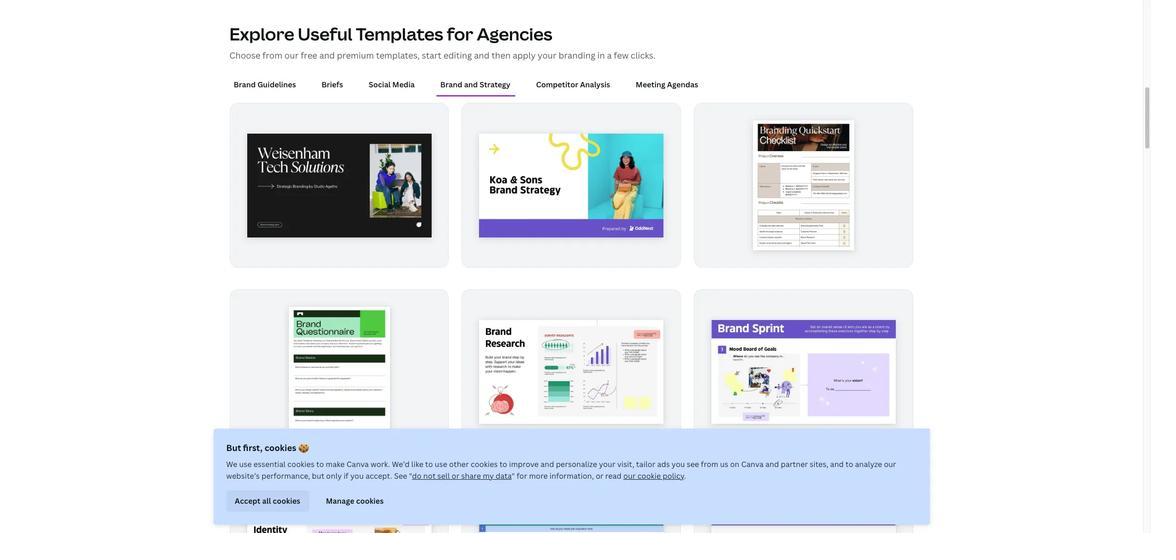Task type: describe. For each thing, give the bounding box(es) containing it.
useful
[[298, 23, 353, 45]]

1 to from the left
[[316, 460, 324, 470]]

first,
[[243, 442, 263, 454]]

a
[[607, 50, 612, 61]]

social
[[369, 80, 391, 90]]

for inside explore useful templates for agencies choose from our free and premium templates, start editing and then apply your branding in a few clicks.
[[447, 23, 473, 45]]

brand sprint planning whiteboard in purple grey modern professional style image
[[712, 320, 896, 424]]

essential
[[254, 460, 286, 470]]

policy
[[663, 471, 684, 481]]

but
[[312, 471, 324, 481]]

manage cookies
[[326, 496, 384, 506]]

0 horizontal spatial you
[[350, 471, 364, 481]]

1 canva from the left
[[347, 460, 369, 470]]

cookies inside button
[[356, 496, 384, 506]]

agencies
[[477, 23, 553, 45]]

and inside button
[[464, 80, 478, 90]]

brand mood board brainstorm whiteboard in green blue modern professional style image
[[480, 507, 664, 534]]

do not sell or share my data link
[[412, 471, 512, 481]]

personalize
[[556, 460, 597, 470]]

see
[[394, 471, 407, 481]]

improve
[[509, 460, 539, 470]]

cookies down 🍪 at the left bottom
[[287, 460, 315, 470]]

my
[[483, 471, 494, 481]]

brand identity brainstorm whiteboard in purple grey modern professional style image
[[247, 507, 432, 534]]

manage cookies button
[[317, 491, 392, 512]]

briefs
[[322, 80, 343, 90]]

editing
[[444, 50, 472, 61]]

analyze
[[855, 460, 882, 470]]

2 use from the left
[[435, 460, 447, 470]]

partner
[[781, 460, 808, 470]]

agendas
[[667, 80, 698, 90]]

.
[[684, 471, 686, 481]]

1 horizontal spatial our
[[624, 471, 636, 481]]

strategy
[[480, 80, 511, 90]]

few
[[614, 50, 629, 61]]

competitor analysis
[[536, 80, 610, 90]]

and left partner in the right of the page
[[766, 460, 779, 470]]

cookies up essential
[[265, 442, 296, 454]]

data
[[496, 471, 512, 481]]

2 to from the left
[[425, 460, 433, 470]]

more
[[529, 471, 548, 481]]

not
[[423, 471, 436, 481]]

from inside explore useful templates for agencies choose from our free and premium templates, start editing and then apply your branding in a few clicks.
[[263, 50, 283, 61]]

brand for brand guidelines
[[234, 80, 256, 90]]

sites,
[[810, 460, 829, 470]]

do
[[412, 471, 422, 481]]

cookie
[[638, 471, 661, 481]]

meeting agendas button
[[632, 75, 703, 95]]

and right "sites,"
[[830, 460, 844, 470]]

premium
[[337, 50, 374, 61]]

brand strategy brand guidelines presentation in purple yellow modern professional style image
[[480, 134, 664, 237]]

work.
[[371, 460, 390, 470]]

cookies up my
[[471, 460, 498, 470]]

brand guidelines button
[[230, 75, 300, 95]]

3 to from the left
[[500, 460, 507, 470]]

accept all cookies button
[[226, 491, 309, 512]]

we'd
[[392, 460, 410, 470]]

guidelines
[[258, 80, 296, 90]]

in
[[598, 50, 605, 61]]



Task type: locate. For each thing, give the bounding box(es) containing it.
read
[[606, 471, 622, 481]]

apply
[[513, 50, 536, 61]]

0 vertical spatial you
[[672, 460, 685, 470]]

social media
[[369, 80, 415, 90]]

or
[[452, 471, 460, 481], [596, 471, 604, 481]]

0 horizontal spatial "
[[409, 471, 412, 481]]

ads
[[657, 460, 670, 470]]

and left "strategy"
[[464, 80, 478, 90]]

brand strategy brand guidelines presentation in black and white sleek monochrome style image
[[247, 134, 432, 237]]

1 brand from the left
[[234, 80, 256, 90]]

1 horizontal spatial your
[[599, 460, 616, 470]]

0 horizontal spatial brand
[[234, 80, 256, 90]]

🍪
[[298, 442, 309, 454]]

your
[[538, 50, 557, 61], [599, 460, 616, 470]]

1 horizontal spatial canva
[[742, 460, 764, 470]]

but first, cookies 🍪
[[226, 442, 309, 454]]

social media button
[[365, 75, 419, 95]]

2 brand from the left
[[440, 80, 463, 90]]

from down explore
[[263, 50, 283, 61]]

1 horizontal spatial or
[[596, 471, 604, 481]]

our inside explore useful templates for agencies choose from our free and premium templates, start editing and then apply your branding in a few clicks.
[[285, 50, 299, 61]]

competitor
[[536, 80, 579, 90]]

our
[[285, 50, 299, 61], [884, 460, 897, 470], [624, 471, 636, 481]]

our right analyze at right bottom
[[884, 460, 897, 470]]

we
[[226, 460, 237, 470]]

1 vertical spatial for
[[517, 471, 527, 481]]

brand visuals team whiteboard in purple grey modern professional style image
[[712, 507, 896, 534]]

2 or from the left
[[596, 471, 604, 481]]

and left the "then"
[[474, 50, 490, 61]]

2 horizontal spatial our
[[884, 460, 897, 470]]

you up policy on the bottom right
[[672, 460, 685, 470]]

1 use from the left
[[239, 460, 252, 470]]

brand and strategy button
[[436, 75, 515, 95]]

meeting
[[636, 80, 666, 90]]

brand down the editing
[[440, 80, 463, 90]]

and
[[319, 50, 335, 61], [474, 50, 490, 61], [464, 80, 478, 90], [541, 460, 554, 470], [766, 460, 779, 470], [830, 460, 844, 470]]

1 horizontal spatial use
[[435, 460, 447, 470]]

manage
[[326, 496, 354, 506]]

for up the editing
[[447, 23, 473, 45]]

2 " from the left
[[512, 471, 515, 481]]

branding
[[559, 50, 596, 61]]

start
[[422, 50, 442, 61]]

briefs button
[[317, 75, 347, 95]]

visit,
[[617, 460, 635, 470]]

or left read
[[596, 471, 604, 481]]

clicks.
[[631, 50, 656, 61]]

meeting agendas
[[636, 80, 698, 90]]

brand
[[234, 80, 256, 90], [440, 80, 463, 90]]

all
[[262, 496, 271, 506]]

0 vertical spatial our
[[285, 50, 299, 61]]

brand research planning whiteboard in red grey modern professional style image
[[480, 320, 664, 424]]

our cookie policy link
[[624, 471, 684, 481]]

and right free
[[319, 50, 335, 61]]

other
[[449, 460, 469, 470]]

cookies
[[265, 442, 296, 454], [287, 460, 315, 470], [471, 460, 498, 470], [273, 496, 300, 506], [356, 496, 384, 506]]

choose
[[230, 50, 261, 61]]

2 vertical spatial our
[[624, 471, 636, 481]]

brand guidelines
[[234, 80, 296, 90]]

our inside we use essential cookies to make canva work. we'd like to use other cookies to improve and personalize your visit, tailor ads you see from us on canva and partner sites, and to analyze our website's performance, but only if you accept. see "
[[884, 460, 897, 470]]

cookies inside button
[[273, 496, 300, 506]]

1 or from the left
[[452, 471, 460, 481]]

from left us
[[701, 460, 719, 470]]

make
[[326, 460, 345, 470]]

1 horizontal spatial from
[[701, 460, 719, 470]]

1 vertical spatial your
[[599, 460, 616, 470]]

website's
[[226, 471, 260, 481]]

2 canva from the left
[[742, 460, 764, 470]]

we use essential cookies to make canva work. we'd like to use other cookies to improve and personalize your visit, tailor ads you see from us on canva and partner sites, and to analyze our website's performance, but only if you accept. see "
[[226, 460, 897, 481]]

for down improve
[[517, 471, 527, 481]]

brand questionnaire professional doc in dark green black and white bold modern style image
[[289, 307, 390, 437]]

0 horizontal spatial our
[[285, 50, 299, 61]]

0 horizontal spatial from
[[263, 50, 283, 61]]

see
[[687, 460, 699, 470]]

brand and strategy
[[440, 80, 511, 90]]

cookies down accept.
[[356, 496, 384, 506]]

0 horizontal spatial use
[[239, 460, 252, 470]]

0 horizontal spatial for
[[447, 23, 473, 45]]

from inside we use essential cookies to make canva work. we'd like to use other cookies to improve and personalize your visit, tailor ads you see from us on canva and partner sites, and to analyze our website's performance, but only if you accept. see "
[[701, 460, 719, 470]]

1 horizontal spatial "
[[512, 471, 515, 481]]

and up do not sell or share my data " for more information, or read our cookie policy .
[[541, 460, 554, 470]]

0 horizontal spatial canva
[[347, 460, 369, 470]]

free
[[301, 50, 317, 61]]

to
[[316, 460, 324, 470], [425, 460, 433, 470], [500, 460, 507, 470], [846, 460, 854, 470]]

you
[[672, 460, 685, 470], [350, 471, 364, 481]]

1 horizontal spatial you
[[672, 460, 685, 470]]

your up read
[[599, 460, 616, 470]]

accept.
[[366, 471, 392, 481]]

to left analyze at right bottom
[[846, 460, 854, 470]]

" inside we use essential cookies to make canva work. we'd like to use other cookies to improve and personalize your visit, tailor ads you see from us on canva and partner sites, and to analyze our website's performance, but only if you accept. see "
[[409, 471, 412, 481]]

canva
[[347, 460, 369, 470], [742, 460, 764, 470]]

use up website's at the bottom of the page
[[239, 460, 252, 470]]

only
[[326, 471, 342, 481]]

tailor
[[636, 460, 656, 470]]

1 vertical spatial you
[[350, 471, 364, 481]]

accept all cookies
[[235, 496, 300, 506]]

to up data
[[500, 460, 507, 470]]

competitor analysis button
[[532, 75, 615, 95]]

1 vertical spatial from
[[701, 460, 719, 470]]

our left free
[[285, 50, 299, 61]]

explore useful templates for agencies choose from our free and premium templates, start editing and then apply your branding in a few clicks.
[[230, 23, 656, 61]]

0 vertical spatial for
[[447, 23, 473, 45]]

use up sell
[[435, 460, 447, 470]]

0 vertical spatial your
[[538, 50, 557, 61]]

0 horizontal spatial your
[[538, 50, 557, 61]]

4 to from the left
[[846, 460, 854, 470]]

your inside explore useful templates for agencies choose from our free and premium templates, start editing and then apply your branding in a few clicks.
[[538, 50, 557, 61]]

on
[[730, 460, 740, 470]]

our down visit,
[[624, 471, 636, 481]]

canva right on
[[742, 460, 764, 470]]

brand down choose
[[234, 80, 256, 90]]

from
[[263, 50, 283, 61], [701, 460, 719, 470]]

1 horizontal spatial brand
[[440, 80, 463, 90]]

templates
[[356, 23, 443, 45]]

templates,
[[376, 50, 420, 61]]

to up but
[[316, 460, 324, 470]]

brand for brand and strategy
[[440, 80, 463, 90]]

1 horizontal spatial for
[[517, 471, 527, 481]]

explore
[[230, 23, 294, 45]]

for
[[447, 23, 473, 45], [517, 471, 527, 481]]

" down improve
[[512, 471, 515, 481]]

us
[[720, 460, 729, 470]]

like
[[411, 460, 424, 470]]

analysis
[[580, 80, 610, 90]]

your right apply
[[538, 50, 557, 61]]

but
[[226, 442, 241, 454]]

0 horizontal spatial or
[[452, 471, 460, 481]]

share
[[461, 471, 481, 481]]

or right sell
[[452, 471, 460, 481]]

media
[[393, 80, 415, 90]]

"
[[409, 471, 412, 481], [512, 471, 515, 481]]

cookies right all
[[273, 496, 300, 506]]

" right see
[[409, 471, 412, 481]]

accept
[[235, 496, 261, 506]]

information,
[[550, 471, 594, 481]]

use
[[239, 460, 252, 470], [435, 460, 447, 470]]

performance,
[[262, 471, 310, 481]]

your inside we use essential cookies to make canva work. we'd like to use other cookies to improve and personalize your visit, tailor ads you see from us on canva and partner sites, and to analyze our website's performance, but only if you accept. see "
[[599, 460, 616, 470]]

to right like
[[425, 460, 433, 470]]

sell
[[438, 471, 450, 481]]

if
[[344, 471, 349, 481]]

0 vertical spatial from
[[263, 50, 283, 61]]

branding quickstart checklist professional doc in dark brown black and white beige photocentric style image
[[754, 120, 855, 251]]

canva up if
[[347, 460, 369, 470]]

then
[[492, 50, 511, 61]]

do not sell or share my data " for more information, or read our cookie policy .
[[412, 471, 686, 481]]

1 " from the left
[[409, 471, 412, 481]]

you right if
[[350, 471, 364, 481]]

1 vertical spatial our
[[884, 460, 897, 470]]



Task type: vqa. For each thing, say whether or not it's contained in the screenshot.
A
yes



